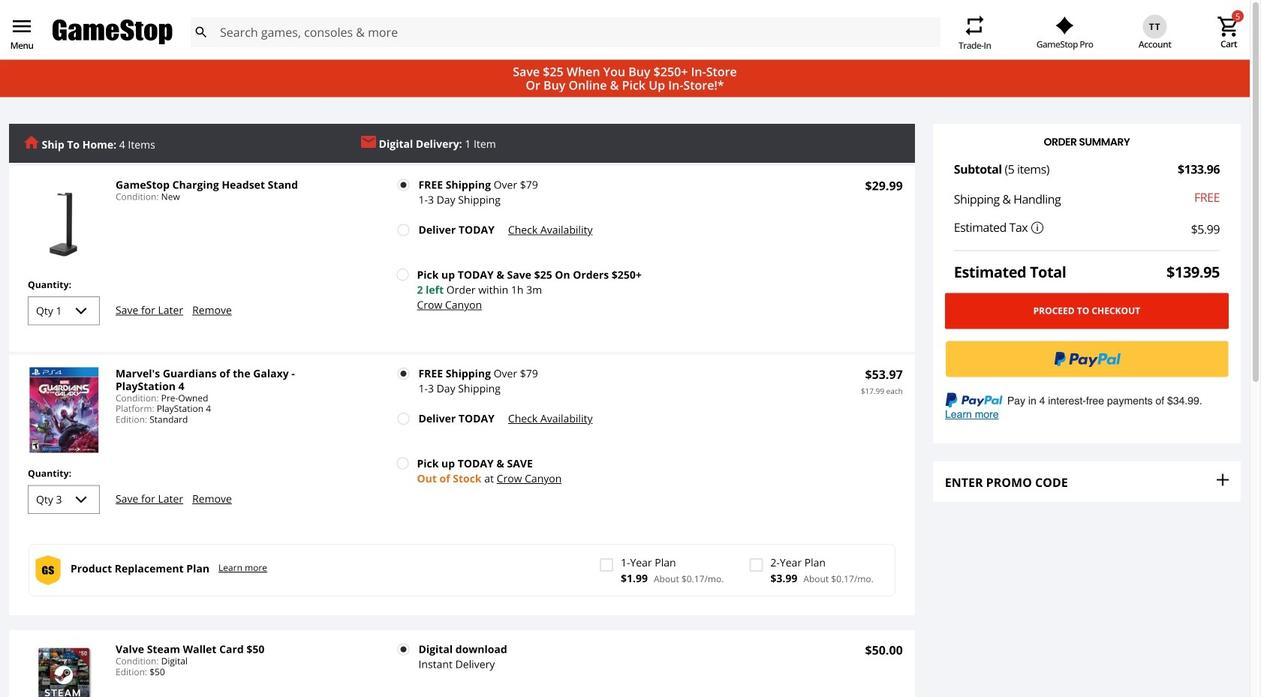 Task type: describe. For each thing, give the bounding box(es) containing it.
gamestop image
[[53, 18, 173, 47]]

marvel&#39;s guardians of the galaxy - playstation 4 image
[[21, 368, 107, 453]]



Task type: locate. For each thing, give the bounding box(es) containing it.
gamestop pro icon image
[[1055, 16, 1074, 34]]

gamestop charging headset stand image
[[21, 179, 107, 264]]

valve steam wallet card $50 image
[[21, 643, 107, 697]]

Search games, consoles & more search field
[[220, 17, 914, 47]]

None search field
[[190, 17, 941, 47]]



Task type: vqa. For each thing, say whether or not it's contained in the screenshot.
gift card image
no



